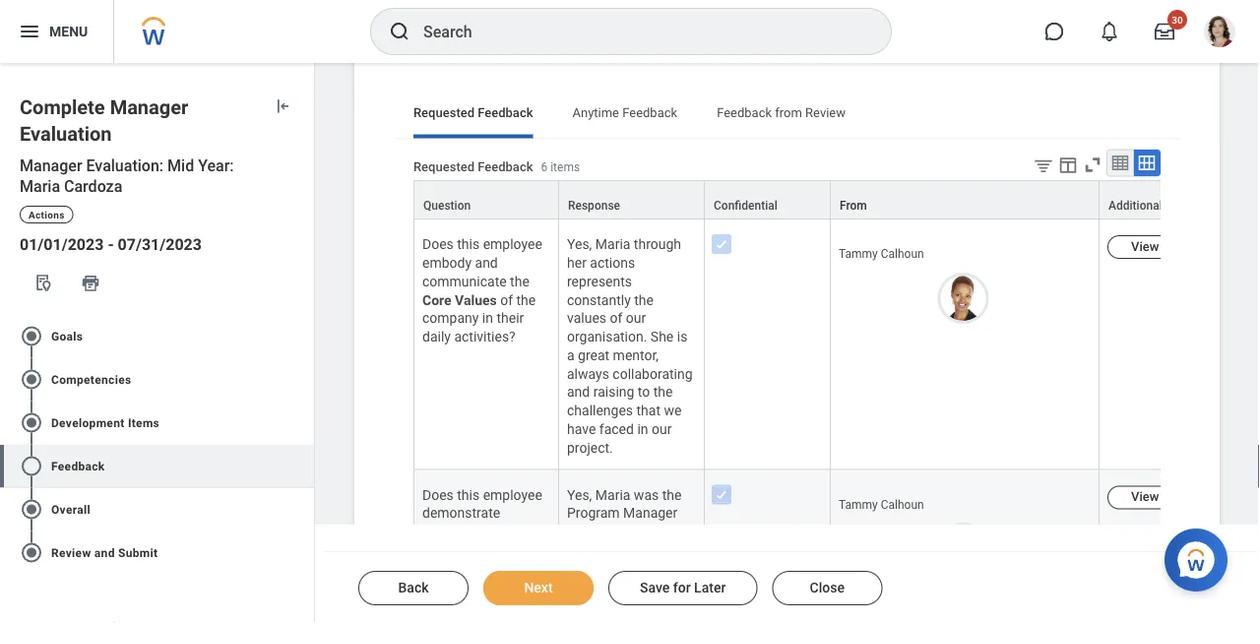 Task type: describe. For each thing, give the bounding box(es) containing it.
values
[[567, 310, 607, 326]]

radio custom image for review and submit
[[20, 541, 43, 565]]

next button
[[483, 571, 594, 606]]

30 button
[[1143, 10, 1187, 53]]

great
[[578, 347, 610, 363]]

07/31/2023
[[118, 235, 202, 254]]

review inside tab list
[[805, 105, 846, 120]]

1 tammy calhoun element from the top
[[839, 243, 924, 261]]

she
[[567, 542, 589, 558]]

does this employee demonstrate organization in planning and prioritizing to produce measurable results?
[[422, 486, 546, 613]]

1 tammy calhoun from the top
[[839, 247, 924, 261]]

row for the response column header
[[414, 219, 1259, 469]]

error image for competencies
[[294, 368, 314, 391]]

confidential
[[714, 199, 778, 212]]

through
[[634, 236, 681, 252]]

mentor,
[[613, 347, 659, 363]]

was
[[634, 486, 659, 502]]

print image
[[81, 273, 100, 293]]

row for toolbar in the right of the page inside the reading pane region
[[414, 180, 1259, 220]]

daily
[[422, 328, 451, 345]]

goals link
[[0, 314, 314, 358]]

planning
[[422, 542, 475, 558]]

feedback link
[[0, 444, 314, 488]]

feedback for requested feedback
[[478, 105, 533, 120]]

toolbar inside reading pane region
[[1018, 149, 1161, 180]]

budget
[[567, 615, 610, 623]]

error image for feedback
[[294, 454, 314, 478]]

development items
[[51, 416, 160, 430]]

she
[[651, 328, 674, 345]]

tab list inside reading pane region
[[394, 91, 1181, 138]]

of inside the 'yes, maria through her actions represents constantly the values of our organisation. she is a great mentor, always collaborating and raising to the challenges that we have faced in our project.'
[[610, 310, 623, 326]]

later
[[694, 580, 726, 596]]

mid
[[167, 156, 194, 175]]

and left submit at the left of page
[[94, 546, 115, 560]]

2 vertical spatial details
[[1162, 489, 1202, 504]]

back
[[398, 580, 429, 596]]

2 tammy calhoun element from the top
[[839, 493, 924, 511]]

from button
[[831, 181, 1099, 218]]

select to filter grid data image
[[1033, 155, 1054, 176]]

track,
[[567, 578, 600, 595]]

feedback for requested feedback 6 items
[[478, 159, 533, 174]]

challenges
[[567, 402, 633, 418]]

click to view/edit grid preferences image
[[1057, 154, 1079, 176]]

1 view details button from the top
[[1108, 235, 1226, 259]]

on
[[668, 560, 684, 576]]

close
[[810, 580, 845, 596]]

expand table image
[[1137, 153, 1157, 173]]

values
[[455, 291, 497, 308]]

tammy for 2nd tammy calhoun element
[[839, 497, 878, 511]]

01/01/2023 - 07/31/2023
[[20, 235, 202, 254]]

save
[[640, 580, 670, 596]]

organization
[[422, 523, 499, 539]]

program
[[567, 505, 620, 521]]

error image for overall
[[294, 498, 314, 521]]

does for does this employee demonstrate organization in planning and prioritizing to produce measurable results?
[[422, 486, 454, 502]]

6
[[541, 160, 548, 174]]

requested for requested feedback 6 items
[[414, 159, 475, 174]]

maria inside manager evaluation: mid year: maria cardoza
[[20, 177, 60, 196]]

Search Workday  search field
[[423, 10, 851, 53]]

results?
[[498, 597, 546, 613]]

to inside the 'yes, maria through her actions represents constantly the values of our organisation. she is a great mentor, always collaborating and raising to the challenges that we have faced in our project.'
[[638, 384, 650, 400]]

yes, maria through her actions represents constantly the values of our organisation. she is a great mentor, always collaborating and raising to the challenges that we have faced in our project.
[[567, 236, 696, 455]]

manager inside manager evaluation: mid year: maria cardoza
[[20, 156, 82, 175]]

2 tammy calhoun from the top
[[839, 497, 924, 511]]

review inside list
[[51, 546, 91, 560]]

managed
[[593, 542, 650, 558]]

1 view details from the top
[[1131, 239, 1202, 253]]

check small image
[[710, 232, 734, 256]]

the inside of the company in their daily activities?
[[516, 291, 536, 308]]

table image
[[1111, 153, 1130, 173]]

review and submit
[[51, 546, 158, 560]]

represents
[[567, 273, 632, 289]]

anytime feedback
[[573, 105, 678, 120]]

next
[[524, 580, 553, 596]]

menu
[[49, 23, 88, 39]]

demonstrate
[[422, 505, 500, 521]]

notifications large image
[[1100, 22, 1119, 41]]

manager inside complete manager evaluation
[[110, 96, 188, 119]]

manager evaluation: mid year: maria cardoza
[[20, 156, 234, 196]]

and up maintaining
[[604, 578, 627, 595]]

feedback from review
[[717, 105, 846, 120]]

collaborating
[[613, 365, 693, 382]]

response button
[[559, 181, 704, 218]]

tammy for second tammy calhoun element from the bottom
[[839, 247, 878, 261]]

competencies
[[51, 373, 131, 386]]

maintaining
[[567, 597, 639, 613]]

details for tab list in the top of the page containing requested feedback
[[1165, 199, 1202, 212]]

save for later button
[[608, 571, 757, 606]]

back button
[[358, 571, 469, 606]]

confidential button
[[705, 181, 830, 218]]

their
[[497, 310, 524, 326]]

transformation import image
[[273, 96, 292, 116]]

overall
[[51, 502, 91, 516]]

raising
[[593, 384, 634, 400]]

yes, for yes, maria was the program manager for our program and she managed to keep the project on track, and maintaining the budget t
[[567, 486, 592, 502]]

1 calhoun from the top
[[881, 247, 924, 261]]

anytime
[[573, 105, 619, 120]]

and inside the 'yes, maria through her actions represents constantly the values of our organisation. she is a great mentor, always collaborating and raising to the challenges that we have faced in our project.'
[[567, 384, 590, 400]]

complete
[[20, 96, 105, 119]]

fullscreen image
[[1082, 154, 1104, 176]]

response
[[568, 199, 620, 212]]

2 view details from the top
[[1131, 489, 1202, 504]]

to produce
[[422, 578, 488, 595]]

radio custom image for goals
[[20, 324, 43, 348]]

confidential column header
[[705, 180, 831, 220]]

in inside the 'yes, maria through her actions represents constantly the values of our organisation. she is a great mentor, always collaborating and raising to the challenges that we have faced in our project.'
[[637, 421, 648, 437]]

error image for development items
[[294, 411, 314, 435]]

list containing goals
[[0, 307, 314, 582]]

prioritizing
[[422, 560, 487, 576]]



Task type: vqa. For each thing, say whether or not it's contained in the screenshot.
first VIEW DETAILS from the top of the Reading Pane region
yes



Task type: locate. For each thing, give the bounding box(es) containing it.
0 vertical spatial view details
[[1131, 239, 1202, 253]]

0 vertical spatial for
[[567, 523, 584, 539]]

error image for goals
[[294, 324, 314, 348]]

does inside does this employee demonstrate organization in planning and prioritizing to produce measurable results?
[[422, 486, 454, 502]]

our down program
[[588, 523, 608, 539]]

a
[[567, 347, 575, 363]]

1 error image from the top
[[294, 324, 314, 348]]

0 horizontal spatial for
[[567, 523, 584, 539]]

radio custom image inside the 'competencies' 'link'
[[20, 368, 43, 391]]

4 error image from the top
[[294, 541, 314, 565]]

1 does from the top
[[422, 236, 454, 252]]

in inside does this employee demonstrate organization in planning and prioritizing to produce measurable results?
[[502, 523, 513, 539]]

radio custom image for competencies
[[20, 368, 43, 391]]

3 radio custom image from the top
[[20, 498, 43, 521]]

feedback left from
[[717, 105, 772, 120]]

year:
[[198, 156, 234, 175]]

1 vertical spatial employee
[[483, 486, 542, 502]]

to up project
[[653, 542, 666, 558]]

employee's photo (tammy calhoun) image
[[938, 272, 989, 323]]

employee for and
[[483, 236, 542, 252]]

employee up demonstrate
[[483, 486, 542, 502]]

review right from
[[805, 105, 846, 120]]

error image
[[294, 324, 314, 348], [294, 411, 314, 435]]

0 vertical spatial tammy calhoun
[[839, 247, 924, 261]]

requested up question
[[414, 159, 475, 174]]

goals
[[51, 329, 83, 343]]

1 vertical spatial to
[[653, 542, 666, 558]]

0 horizontal spatial in
[[482, 310, 493, 326]]

1 this from the top
[[457, 236, 480, 252]]

2 horizontal spatial manager
[[623, 505, 678, 521]]

employee for organization
[[483, 486, 542, 502]]

30
[[1172, 14, 1183, 26]]

maria inside yes, maria was the program manager for our program and she managed to keep the project on track, and maintaining the budget t
[[595, 486, 631, 502]]

radio custom image inside development items link
[[20, 411, 43, 435]]

row
[[414, 180, 1259, 220], [414, 219, 1259, 469], [414, 469, 1259, 623]]

error image
[[294, 368, 314, 391], [294, 454, 314, 478], [294, 498, 314, 521], [294, 541, 314, 565]]

of up their
[[500, 291, 513, 308]]

error image inside goals link
[[294, 324, 314, 348]]

2 this from the top
[[457, 486, 480, 502]]

0 vertical spatial manager
[[110, 96, 188, 119]]

2 calhoun from the top
[[881, 497, 924, 511]]

and down organization
[[478, 542, 501, 558]]

does up demonstrate
[[422, 486, 454, 502]]

tammy calhoun element
[[839, 243, 924, 261], [839, 493, 924, 511]]

in right organization
[[502, 523, 513, 539]]

of up organisation.
[[610, 310, 623, 326]]

reading pane region
[[315, 38, 1259, 623]]

view details down additional details
[[1131, 239, 1202, 253]]

our down we at the right bottom of page
[[652, 421, 672, 437]]

cardoza
[[64, 177, 122, 196]]

0 vertical spatial details
[[1165, 199, 1202, 212]]

maria inside the 'yes, maria through her actions represents constantly the values of our organisation. she is a great mentor, always collaborating and raising to the challenges that we have faced in our project.'
[[595, 236, 631, 252]]

view details up workday assistant region
[[1131, 489, 1202, 504]]

yes, inside yes, maria was the program manager for our program and she managed to keep the project on track, and maintaining the budget t
[[567, 486, 592, 502]]

embody
[[422, 254, 472, 271]]

2 horizontal spatial our
[[652, 421, 672, 437]]

our up organisation.
[[626, 310, 646, 326]]

1 vertical spatial yes,
[[567, 486, 592, 502]]

2 horizontal spatial in
[[637, 421, 648, 437]]

2 vertical spatial our
[[588, 523, 608, 539]]

always
[[567, 365, 609, 382]]

overall link
[[0, 488, 314, 531]]

1 vertical spatial tammy calhoun element
[[839, 493, 924, 511]]

0 vertical spatial error image
[[294, 324, 314, 348]]

view details
[[1131, 239, 1202, 253], [1131, 489, 1202, 504]]

constantly
[[567, 291, 631, 308]]

1 vertical spatial view details
[[1131, 489, 1202, 504]]

1 vertical spatial calhoun
[[881, 497, 924, 511]]

0 horizontal spatial our
[[588, 523, 608, 539]]

2 row from the top
[[414, 219, 1259, 469]]

0 vertical spatial tammy
[[839, 247, 878, 261]]

communicate
[[422, 273, 507, 289]]

radio custom image for feedback
[[20, 454, 43, 478]]

2 error image from the top
[[294, 454, 314, 478]]

items
[[128, 416, 160, 430]]

manager down was
[[623, 505, 678, 521]]

that
[[637, 402, 661, 418]]

feedback up question popup button
[[478, 159, 533, 174]]

organisation.
[[567, 328, 647, 345]]

1 vertical spatial for
[[673, 580, 691, 596]]

view details button down additional details
[[1108, 235, 1226, 259]]

workday assistant region
[[1165, 521, 1236, 592]]

of inside of the company in their daily activities?
[[500, 291, 513, 308]]

0 vertical spatial our
[[626, 310, 646, 326]]

1 view from the top
[[1131, 239, 1159, 253]]

2 tammy from the top
[[839, 497, 878, 511]]

radio custom image inside overall link
[[20, 498, 43, 521]]

does up embody
[[422, 236, 454, 252]]

1 horizontal spatial of
[[610, 310, 623, 326]]

error image for review and submit
[[294, 541, 314, 565]]

1 vertical spatial of
[[610, 310, 623, 326]]

for inside yes, maria was the program manager for our program and she managed to keep the project on track, and maintaining the budget t
[[567, 523, 584, 539]]

and
[[475, 254, 498, 271], [567, 384, 590, 400], [667, 523, 690, 539], [478, 542, 501, 558], [94, 546, 115, 560], [604, 578, 627, 595]]

from
[[775, 105, 802, 120]]

1 vertical spatial details
[[1162, 239, 1202, 253]]

0 vertical spatial view
[[1131, 239, 1159, 253]]

details down additional details popup button on the top
[[1162, 239, 1202, 253]]

question column header
[[414, 180, 559, 220]]

review
[[805, 105, 846, 120], [51, 546, 91, 560]]

and up communicate
[[475, 254, 498, 271]]

business intelligence image
[[33, 273, 53, 293]]

radio custom image inside review and submit link
[[20, 541, 43, 565]]

0 vertical spatial employee
[[483, 236, 542, 252]]

1 employee from the top
[[483, 236, 542, 252]]

employee inside does this employee demonstrate organization in planning and prioritizing to produce measurable results?
[[483, 486, 542, 502]]

maria up actions at the top left of page
[[20, 177, 60, 196]]

submit
[[118, 546, 158, 560]]

0 horizontal spatial manager
[[20, 156, 82, 175]]

search image
[[388, 20, 412, 43]]

1 vertical spatial view
[[1131, 489, 1159, 504]]

tab list containing requested feedback
[[394, 91, 1181, 138]]

2 does from the top
[[422, 486, 454, 502]]

2 requested from the top
[[414, 159, 475, 174]]

and down always
[[567, 384, 590, 400]]

row containing does this employee embody and communicate the
[[414, 219, 1259, 469]]

in down the that on the right bottom
[[637, 421, 648, 437]]

0 vertical spatial review
[[805, 105, 846, 120]]

maria up program
[[595, 486, 631, 502]]

company
[[422, 310, 479, 326]]

check small image
[[710, 482, 734, 506]]

error image inside development items link
[[294, 411, 314, 435]]

1 vertical spatial error image
[[294, 411, 314, 435]]

1 vertical spatial maria
[[595, 236, 631, 252]]

1 tammy from the top
[[839, 247, 878, 261]]

development
[[51, 416, 125, 430]]

0 vertical spatial to
[[638, 384, 650, 400]]

details up workday assistant region
[[1162, 489, 1202, 504]]

manager up the evaluation:
[[110, 96, 188, 119]]

1 row from the top
[[414, 180, 1259, 220]]

to up the that on the right bottom
[[638, 384, 650, 400]]

menu button
[[0, 0, 113, 63]]

0 vertical spatial view details button
[[1108, 235, 1226, 259]]

and up on
[[667, 523, 690, 539]]

3 error image from the top
[[294, 498, 314, 521]]

yes, up program
[[567, 486, 592, 502]]

row containing question
[[414, 180, 1259, 220]]

2 view from the top
[[1131, 489, 1159, 504]]

does this employee embody and communicate the core values
[[422, 236, 546, 308]]

view details button up workday assistant region
[[1108, 485, 1226, 509]]

error image inside feedback link
[[294, 454, 314, 478]]

question button
[[415, 181, 558, 218]]

1 vertical spatial requested
[[414, 159, 475, 174]]

0 vertical spatial requested
[[414, 105, 475, 120]]

feedback up the requested feedback 6 items at top
[[478, 105, 533, 120]]

have
[[567, 421, 596, 437]]

maria up actions
[[595, 236, 631, 252]]

1 vertical spatial does
[[422, 486, 454, 502]]

justify image
[[18, 20, 41, 43]]

evaluation
[[20, 122, 112, 146]]

this for embody
[[457, 236, 480, 252]]

to inside yes, maria was the program manager for our program and she managed to keep the project on track, and maintaining the budget t
[[653, 542, 666, 558]]

employee inside does this employee embody and communicate the core values
[[483, 236, 542, 252]]

1 requested from the top
[[414, 105, 475, 120]]

1 vertical spatial manager
[[20, 156, 82, 175]]

feedback right anytime
[[622, 105, 678, 120]]

1 vertical spatial tammy
[[839, 497, 878, 511]]

2 employee from the top
[[483, 486, 542, 502]]

01/01/2023
[[20, 235, 104, 254]]

1 horizontal spatial for
[[673, 580, 691, 596]]

2 vertical spatial manager
[[623, 505, 678, 521]]

1 vertical spatial review
[[51, 546, 91, 560]]

feedback
[[478, 105, 533, 120], [622, 105, 678, 120], [717, 105, 772, 120], [478, 159, 533, 174], [51, 459, 105, 473]]

additional details
[[1109, 199, 1202, 212]]

program
[[611, 523, 663, 539]]

row containing does this employee demonstrate organization in planning and prioritizing to produce measurable results?
[[414, 469, 1259, 623]]

for up she
[[567, 523, 584, 539]]

2 radio custom image from the top
[[20, 411, 43, 435]]

feedback up overall
[[51, 459, 105, 473]]

evaluation:
[[86, 156, 164, 175]]

this for demonstrate
[[457, 486, 480, 502]]

yes, maria was the program manager for our program and she managed to keep the project on track, and maintaining the budget t
[[567, 486, 693, 623]]

in
[[482, 310, 493, 326], [637, 421, 648, 437], [502, 523, 513, 539]]

1 vertical spatial our
[[652, 421, 672, 437]]

1 radio custom image from the top
[[20, 324, 43, 348]]

2 vertical spatial maria
[[595, 486, 631, 502]]

maria for does this employee embody and communicate the
[[595, 236, 631, 252]]

actions button
[[20, 206, 73, 224]]

measurable
[[422, 597, 494, 613]]

view details button
[[1108, 235, 1226, 259], [1108, 485, 1226, 509]]

requested feedback 6 items
[[414, 159, 580, 174]]

this inside does this employee demonstrate organization in planning and prioritizing to produce measurable results?
[[457, 486, 480, 502]]

does for does this employee embody and communicate the core values
[[422, 236, 454, 252]]

manager inside yes, maria was the program manager for our program and she managed to keep the project on track, and maintaining the budget t
[[623, 505, 678, 521]]

1 vertical spatial tammy calhoun
[[839, 497, 924, 511]]

of the company in their daily activities?
[[422, 291, 539, 345]]

0 vertical spatial calhoun
[[881, 247, 924, 261]]

radio custom image left review and submit
[[20, 541, 43, 565]]

faced
[[599, 421, 634, 437]]

in up activities? on the bottom left
[[482, 310, 493, 326]]

radio custom image inside feedback link
[[20, 454, 43, 478]]

additional details button
[[1100, 181, 1259, 218]]

2 yes, from the top
[[567, 486, 592, 502]]

yes, inside the 'yes, maria through her actions represents constantly the values of our organisation. she is a great mentor, always collaborating and raising to the challenges that we have faced in our project.'
[[567, 236, 592, 252]]

requested for requested feedback
[[414, 105, 475, 120]]

requested up the requested feedback 6 items at top
[[414, 105, 475, 120]]

is
[[677, 328, 688, 345]]

2 error image from the top
[[294, 411, 314, 435]]

0 vertical spatial in
[[482, 310, 493, 326]]

response column header
[[559, 180, 705, 220]]

view
[[1131, 239, 1159, 253], [1131, 489, 1159, 504]]

1 vertical spatial view details button
[[1108, 485, 1226, 509]]

tammy down from at the top of the page
[[839, 247, 878, 261]]

2 view details button from the top
[[1108, 485, 1226, 509]]

yes, for yes, maria through her actions represents constantly the values of our organisation. she is a great mentor, always collaborating and raising to the challenges that we have faced in our project.
[[567, 236, 592, 252]]

radio custom image left development
[[20, 411, 43, 435]]

1 horizontal spatial manager
[[110, 96, 188, 119]]

0 horizontal spatial review
[[51, 546, 91, 560]]

details right additional
[[1165, 199, 1202, 212]]

0 vertical spatial this
[[457, 236, 480, 252]]

in inside of the company in their daily activities?
[[482, 310, 493, 326]]

review and submit link
[[0, 531, 314, 574]]

complete manager evaluation
[[20, 96, 188, 146]]

the
[[510, 273, 530, 289], [516, 291, 536, 308], [634, 291, 654, 308], [653, 384, 673, 400], [662, 486, 682, 502], [600, 560, 619, 576], [643, 597, 662, 613]]

feedback for anytime feedback
[[622, 105, 678, 120]]

for down on
[[673, 580, 691, 596]]

does
[[422, 236, 454, 252], [422, 486, 454, 502]]

her
[[567, 254, 587, 271]]

this up embody
[[457, 236, 480, 252]]

keep
[[567, 560, 596, 576]]

-
[[108, 235, 114, 254]]

0 vertical spatial maria
[[20, 177, 60, 196]]

this inside does this employee embody and communicate the core values
[[457, 236, 480, 252]]

1 vertical spatial radio custom image
[[20, 454, 43, 478]]

from
[[840, 199, 867, 212]]

review down overall
[[51, 546, 91, 560]]

activities?
[[454, 328, 516, 345]]

2 radio custom image from the top
[[20, 454, 43, 478]]

toolbar
[[1018, 149, 1161, 180]]

3 row from the top
[[414, 469, 1259, 623]]

for inside button
[[673, 580, 691, 596]]

employee down question column header
[[483, 236, 542, 252]]

yes, up her
[[567, 236, 592, 252]]

1 error image from the top
[[294, 368, 314, 391]]

items
[[551, 160, 580, 174]]

and inside does this employee demonstrate organization in planning and prioritizing to produce measurable results?
[[478, 542, 501, 558]]

inbox large image
[[1155, 22, 1175, 41]]

radio custom image left competencies
[[20, 368, 43, 391]]

radio custom image
[[20, 324, 43, 348], [20, 454, 43, 478]]

the inside does this employee embody and communicate the core values
[[510, 273, 530, 289]]

4 radio custom image from the top
[[20, 541, 43, 565]]

0 horizontal spatial of
[[500, 291, 513, 308]]

actions
[[590, 254, 635, 271]]

actions
[[29, 209, 65, 221]]

2 vertical spatial in
[[502, 523, 513, 539]]

action bar region
[[323, 551, 1259, 623]]

core
[[422, 291, 452, 308]]

1 yes, from the top
[[567, 236, 592, 252]]

0 vertical spatial radio custom image
[[20, 324, 43, 348]]

maria for does this employee demonstrate organization in planning and prioritizing to produce measurable results?
[[595, 486, 631, 502]]

project
[[623, 560, 665, 576]]

0 vertical spatial tammy calhoun element
[[839, 243, 924, 261]]

1 radio custom image from the top
[[20, 368, 43, 391]]

radio custom image left overall
[[20, 498, 43, 521]]

radio custom image for overall
[[20, 498, 43, 521]]

1 vertical spatial in
[[637, 421, 648, 437]]

manager down evaluation
[[20, 156, 82, 175]]

requested feedback
[[414, 105, 533, 120]]

1 horizontal spatial in
[[502, 523, 513, 539]]

1 vertical spatial this
[[457, 486, 480, 502]]

maria
[[20, 177, 60, 196], [595, 236, 631, 252], [595, 486, 631, 502]]

details for the response column header
[[1162, 239, 1202, 253]]

0 vertical spatial yes,
[[567, 236, 592, 252]]

radio custom image
[[20, 368, 43, 391], [20, 411, 43, 435], [20, 498, 43, 521], [20, 541, 43, 565]]

0 horizontal spatial to
[[638, 384, 650, 400]]

profile logan mcneil image
[[1204, 16, 1236, 51]]

details inside popup button
[[1165, 199, 1202, 212]]

1 horizontal spatial to
[[653, 542, 666, 558]]

does inside does this employee embody and communicate the core values
[[422, 236, 454, 252]]

question
[[423, 199, 471, 212]]

tab list
[[394, 91, 1181, 138]]

1 horizontal spatial our
[[626, 310, 646, 326]]

radio custom image for development items
[[20, 411, 43, 435]]

close button
[[772, 571, 883, 606]]

to
[[638, 384, 650, 400], [653, 542, 666, 558]]

0 vertical spatial of
[[500, 291, 513, 308]]

save for later
[[640, 580, 726, 596]]

tammy up the close at bottom right
[[839, 497, 878, 511]]

project.
[[567, 439, 613, 455]]

our inside yes, maria was the program manager for our program and she managed to keep the project on track, and maintaining the budget t
[[588, 523, 608, 539]]

1 horizontal spatial review
[[805, 105, 846, 120]]

0 vertical spatial does
[[422, 236, 454, 252]]

development items link
[[0, 401, 314, 444]]

of
[[500, 291, 513, 308], [610, 310, 623, 326]]

this up demonstrate
[[457, 486, 480, 502]]

and inside does this employee embody and communicate the core values
[[475, 254, 498, 271]]

competencies link
[[0, 358, 314, 401]]

list
[[0, 307, 314, 582]]



